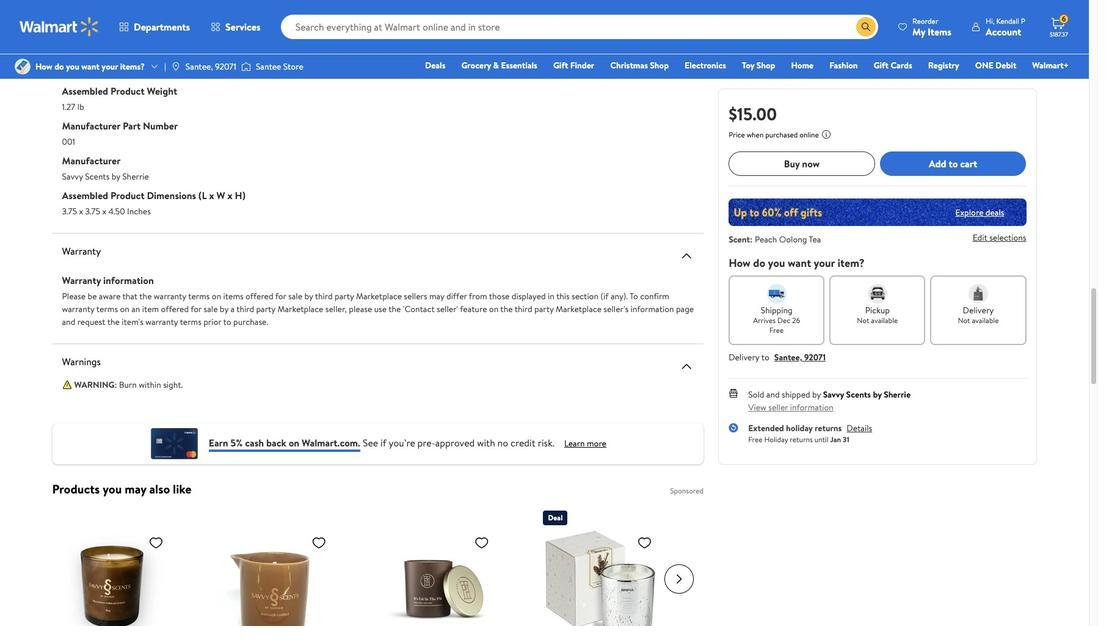 Task type: locate. For each thing, give the bounding box(es) containing it.
to for delivery
[[762, 351, 770, 364]]

6 $187.37
[[1051, 14, 1069, 39]]

terms left prior
[[180, 316, 202, 328]]

1 vertical spatial assembled
[[62, 189, 108, 202]]

0 vertical spatial savvy
[[62, 171, 83, 183]]

registry
[[929, 59, 960, 72]]

1 horizontal spatial third
[[315, 290, 333, 303]]

risk.
[[538, 436, 555, 450]]

warnings image
[[680, 359, 694, 374]]

legal information image
[[822, 130, 832, 139]]

0 vertical spatial scent
[[62, 50, 86, 63]]

assembled down 001
[[62, 189, 108, 202]]

product up 4.50
[[111, 189, 145, 202]]

2 not from the left
[[959, 315, 971, 326]]

0 vertical spatial sale
[[289, 290, 303, 303]]

1 horizontal spatial 3.75
[[85, 205, 100, 218]]

0 horizontal spatial oolong
[[86, 66, 114, 78]]

0 vertical spatial assembled
[[62, 84, 108, 98]]

to inside "button"
[[950, 157, 959, 170]]

free inside shipping arrives dec 26 free
[[770, 325, 784, 336]]

1 horizontal spatial  image
[[241, 61, 251, 73]]

not
[[858, 315, 870, 326], [959, 315, 971, 326]]

0 horizontal spatial marketplace
[[278, 303, 324, 315]]

santee,
[[186, 60, 213, 73], [775, 351, 803, 364]]

2 available from the left
[[973, 315, 1000, 326]]

holiday
[[787, 422, 813, 435]]

electronics
[[685, 59, 727, 72]]

0 vertical spatial how
[[35, 60, 52, 73]]

product down items? in the left top of the page
[[111, 84, 145, 98]]

shop right christmas in the top right of the page
[[651, 59, 669, 72]]

gift
[[554, 59, 569, 72], [874, 59, 889, 72]]

0 horizontal spatial to
[[223, 316, 231, 328]]

any).
[[611, 290, 628, 303]]

delivery not available
[[959, 304, 1000, 326]]

savvy
[[62, 171, 83, 183], [824, 389, 845, 401]]

oolong up how do you want your item?
[[780, 233, 808, 246]]

do down scent : peach oolong tea
[[754, 255, 766, 271]]

shop for christmas shop
[[651, 59, 669, 72]]

available for pickup
[[872, 315, 899, 326]]

do for how do you want your item?
[[754, 255, 766, 271]]

1 assembled from the top
[[62, 84, 108, 98]]

terms down aware
[[96, 303, 118, 315]]

you down scent : peach oolong tea
[[769, 255, 786, 271]]

clear search field text image
[[842, 22, 852, 32]]

2 warranty from the top
[[62, 274, 101, 287]]

(l
[[199, 189, 207, 202]]

request
[[77, 316, 105, 328]]

departments
[[134, 20, 190, 34]]

delivery for not
[[964, 304, 995, 317]]

1 vertical spatial peach
[[755, 233, 778, 246]]

 image right |
[[171, 62, 181, 72]]

grocery & essentials
[[462, 59, 538, 72]]

edit
[[974, 232, 988, 244]]

add to cart
[[930, 157, 978, 170]]

0 horizontal spatial gift
[[554, 59, 569, 72]]

 image left santee
[[241, 61, 251, 73]]

items?
[[120, 60, 145, 73]]

0 horizontal spatial scent
[[62, 50, 86, 63]]

shop right toy
[[757, 59, 776, 72]]

one debit
[[976, 59, 1017, 72]]

third right a
[[237, 303, 254, 315]]

Search search field
[[281, 15, 879, 39]]

0 horizontal spatial delivery
[[729, 351, 760, 364]]

warning:
[[74, 379, 117, 391]]

0 horizontal spatial your
[[102, 60, 118, 73]]

assembled
[[62, 84, 108, 98], [62, 189, 108, 202]]

0 vertical spatial and
[[62, 316, 75, 328]]

0 vertical spatial product
[[111, 84, 145, 98]]

may left also
[[125, 481, 146, 498]]

assembled up lb
[[62, 84, 108, 98]]

now
[[803, 157, 820, 170]]

how down walmart image
[[35, 60, 52, 73]]

information down confirm
[[631, 303, 675, 315]]

delivery down intent image for delivery
[[964, 304, 995, 317]]

oolong left items? in the left top of the page
[[86, 66, 114, 78]]

offered right item
[[161, 303, 189, 315]]

to left cart
[[950, 157, 959, 170]]

party up seller, at the left
[[335, 290, 354, 303]]

1 available from the left
[[872, 315, 899, 326]]

manufacturer down 001
[[62, 154, 121, 167]]

0 vertical spatial to
[[950, 157, 959, 170]]

for left a
[[191, 303, 202, 315]]

and
[[62, 316, 75, 328], [767, 389, 780, 401]]

available down the intent image for pickup
[[872, 315, 899, 326]]

tea up how do you want your item?
[[809, 233, 822, 246]]

1 vertical spatial manufacturer
[[62, 154, 121, 167]]

2 3.75 from the left
[[85, 205, 100, 218]]

not inside delivery not available
[[959, 315, 971, 326]]

0 horizontal spatial want
[[81, 60, 100, 73]]

0 horizontal spatial returns
[[790, 434, 813, 445]]

gift left 'cards'
[[874, 59, 889, 72]]

to
[[950, 157, 959, 170], [223, 316, 231, 328], [762, 351, 770, 364]]

1 horizontal spatial not
[[959, 315, 971, 326]]

account
[[986, 25, 1022, 38]]

add to favorites list, savvy scents by sherrie body massage candle, pinyon, patchouli, 8 ounces image
[[312, 535, 327, 551]]

1 manufacturer from the top
[[62, 119, 120, 133]]

1 horizontal spatial free
[[770, 325, 784, 336]]

intent image for shipping image
[[768, 284, 787, 304]]

free down shipping
[[770, 325, 784, 336]]

capital one  earn 5% cash back on walmart.com. see if you're pre-approved with no credit risk. learn more element
[[565, 437, 607, 450]]

1 vertical spatial sale
[[204, 303, 218, 315]]

2 vertical spatial to
[[762, 351, 770, 364]]

0 horizontal spatial third
[[237, 303, 254, 315]]

92071 up sold and shipped by savvy scents by sherrie
[[805, 351, 827, 364]]

0 horizontal spatial sherrie
[[122, 171, 149, 183]]

0 horizontal spatial sale
[[204, 303, 218, 315]]

services
[[226, 20, 261, 34]]

part
[[123, 119, 141, 133]]

1 vertical spatial may
[[125, 481, 146, 498]]

holiday
[[765, 434, 789, 445]]

on
[[212, 290, 221, 303], [120, 303, 129, 315], [489, 303, 499, 315], [289, 436, 300, 450]]

lb
[[77, 101, 84, 113]]

1 horizontal spatial your
[[814, 255, 836, 271]]

1 horizontal spatial sherrie
[[885, 389, 911, 401]]

1 horizontal spatial information
[[631, 303, 675, 315]]

information up that
[[103, 274, 154, 287]]

warranty inside warranty information please be aware that the warranty terms on items offered for sale by third party marketplace sellers may differ from those displayed in this section (if any). to confirm warranty terms on an item offered for sale by a third party marketplace seller, please use the 'contact seller' feature on the third party marketplace seller's information page and request the item's warranty terms prior to purchase.
[[62, 274, 101, 287]]

0 horizontal spatial santee,
[[186, 60, 213, 73]]

0 vertical spatial may
[[430, 290, 445, 303]]

gift left "finder"
[[554, 59, 569, 72]]

0 vertical spatial delivery
[[964, 304, 995, 317]]

not for pickup
[[858, 315, 870, 326]]

1 vertical spatial santee,
[[775, 351, 803, 364]]

2 vertical spatial information
[[791, 402, 834, 414]]

0 horizontal spatial how
[[35, 60, 52, 73]]

0 vertical spatial oolong
[[86, 66, 114, 78]]

party down in at the top of the page
[[535, 303, 554, 315]]

1 vertical spatial savvy
[[824, 389, 845, 401]]

savvy scents by sherrie, amber sandalwood, scented soy blended candle, 8 ounces, premium aromatherapy image
[[55, 531, 168, 627]]

tea down gold
[[116, 66, 128, 78]]

an
[[132, 303, 140, 315]]

0 vertical spatial do
[[54, 60, 64, 73]]

you right the "products"
[[103, 481, 122, 498]]

6
[[1063, 14, 1067, 24]]

want for items?
[[81, 60, 100, 73]]

santee, down dec
[[775, 351, 803, 364]]

when
[[747, 130, 764, 140]]

1 horizontal spatial returns
[[815, 422, 842, 435]]

warranty down item
[[146, 316, 178, 328]]

terms up prior
[[188, 290, 210, 303]]

1 horizontal spatial santee,
[[775, 351, 803, 364]]

1 horizontal spatial savvy
[[824, 389, 845, 401]]

warranty up item
[[154, 290, 186, 303]]

home link
[[786, 59, 820, 72]]

0 vertical spatial terms
[[188, 290, 210, 303]]

not for delivery
[[959, 315, 971, 326]]

want down rose
[[81, 60, 100, 73]]

shop for toy shop
[[757, 59, 776, 72]]

walmart+ link
[[1028, 59, 1075, 72]]

2 vertical spatial you
[[103, 481, 122, 498]]

seller
[[769, 402, 789, 414]]

information down shipped
[[791, 402, 834, 414]]

1 horizontal spatial tea
[[809, 233, 822, 246]]

1 horizontal spatial how
[[729, 255, 751, 271]]

delivery up sold
[[729, 351, 760, 364]]

you down the brown,
[[66, 60, 79, 73]]

may up the seller'
[[430, 290, 445, 303]]

the
[[140, 290, 152, 303], [389, 303, 401, 315], [501, 303, 513, 315], [107, 316, 120, 328]]

92071 down the services dropdown button
[[215, 60, 236, 73]]

grocery & essentials link
[[456, 59, 543, 72]]

1 vertical spatial offered
[[161, 303, 189, 315]]

see
[[363, 436, 378, 450]]

on left an on the left of page
[[120, 303, 129, 315]]

marketplace down section
[[556, 303, 602, 315]]

1 vertical spatial your
[[814, 255, 836, 271]]

also
[[149, 481, 170, 498]]

color
[[62, 15, 86, 28]]

for
[[275, 290, 286, 303], [191, 303, 202, 315]]

sherrie
[[122, 171, 149, 183], [885, 389, 911, 401]]

party up purchase.
[[256, 303, 276, 315]]

free inside extended holiday returns details free holiday returns until jan 31
[[749, 434, 763, 445]]

edit selections button
[[974, 232, 1027, 244]]

26
[[793, 315, 801, 326]]

savvy down 001
[[62, 171, 83, 183]]

peach inside color brown, rose gold scent peach oolong tea assembled product weight 1.27 lb manufacturer part number 001 manufacturer savvy scents by sherrie assembled product dimensions (l x w x h) 3.75 x 3.75 x 4.50 inches
[[62, 66, 84, 78]]

deal
[[549, 513, 563, 523]]

0 horizontal spatial may
[[125, 481, 146, 498]]

want down scent : peach oolong tea
[[788, 255, 812, 271]]

departments button
[[109, 12, 201, 42]]

0 horizontal spatial and
[[62, 316, 75, 328]]

1 not from the left
[[858, 315, 870, 326]]

do down the brown,
[[54, 60, 64, 73]]

savvy scents by sherrie body massage candle, pinyon, patchouli, 8 ounces image
[[218, 531, 331, 627]]

manufacturer down lb
[[62, 119, 120, 133]]

1 horizontal spatial and
[[767, 389, 780, 401]]

h)
[[235, 189, 246, 202]]

 image
[[241, 61, 251, 73], [171, 62, 181, 72]]

0 vertical spatial scents
[[85, 171, 110, 183]]

0 horizontal spatial do
[[54, 60, 64, 73]]

santee, right |
[[186, 60, 213, 73]]

search icon image
[[862, 22, 872, 32]]

offered right items
[[246, 290, 274, 303]]

view
[[749, 402, 767, 414]]

warnings
[[62, 355, 101, 369]]

to for add
[[950, 157, 959, 170]]

how for how do you want your item?
[[729, 255, 751, 271]]

how down :
[[729, 255, 751, 271]]

1 horizontal spatial do
[[754, 255, 766, 271]]

want
[[81, 60, 100, 73], [788, 255, 812, 271]]

oolong
[[86, 66, 114, 78], [780, 233, 808, 246]]

reorder my items
[[913, 16, 952, 38]]

you for how do you want your items?
[[66, 60, 79, 73]]

store
[[283, 60, 304, 73]]

scents up 4.50
[[85, 171, 110, 183]]

2 horizontal spatial you
[[769, 255, 786, 271]]

0 vertical spatial warranty
[[62, 244, 101, 258]]

returns left 31
[[815, 422, 842, 435]]

details
[[847, 422, 873, 435]]

1 vertical spatial how
[[729, 255, 751, 271]]

available inside pickup not available
[[872, 315, 899, 326]]

available inside delivery not available
[[973, 315, 1000, 326]]

may
[[430, 290, 445, 303], [125, 481, 146, 498]]

third down displayed
[[515, 303, 533, 315]]

1 warranty from the top
[[62, 244, 101, 258]]

 image for santee store
[[241, 61, 251, 73]]

0 horizontal spatial tea
[[116, 66, 128, 78]]

how
[[35, 60, 52, 73], [729, 255, 751, 271]]

returns left until
[[790, 434, 813, 445]]

learn
[[565, 437, 585, 450]]

1 vertical spatial and
[[767, 389, 780, 401]]

available down intent image for delivery
[[973, 315, 1000, 326]]

you for how do you want your item?
[[769, 255, 786, 271]]

on down those
[[489, 303, 499, 315]]

marketplace up use
[[356, 290, 402, 303]]

how do you want your item?
[[729, 255, 865, 271]]

shipping arrives dec 26 free
[[754, 304, 801, 336]]

1 horizontal spatial 92071
[[805, 351, 827, 364]]

your left items? in the left top of the page
[[102, 60, 118, 73]]

marketplace left seller, at the left
[[278, 303, 324, 315]]

delivery inside delivery not available
[[964, 304, 995, 317]]

and up seller
[[767, 389, 780, 401]]

0 horizontal spatial you
[[66, 60, 79, 73]]

Walmart Site-Wide search field
[[281, 15, 879, 39]]

2 shop from the left
[[757, 59, 776, 72]]

0 horizontal spatial shop
[[651, 59, 669, 72]]

1 vertical spatial do
[[754, 255, 766, 271]]

purchase.
[[234, 316, 268, 328]]

and left the request
[[62, 316, 75, 328]]

your left item?
[[814, 255, 836, 271]]

1 vertical spatial product
[[111, 189, 145, 202]]

from
[[469, 290, 488, 303]]

0 vertical spatial free
[[770, 325, 784, 336]]

third up seller, at the left
[[315, 290, 333, 303]]

approved
[[436, 436, 475, 450]]

0 vertical spatial 92071
[[215, 60, 236, 73]]

how for how do you want your items?
[[35, 60, 52, 73]]

2 gift from the left
[[874, 59, 889, 72]]

you're
[[389, 436, 416, 450]]

to left santee, 92071 button
[[762, 351, 770, 364]]

1 horizontal spatial shop
[[757, 59, 776, 72]]

0 horizontal spatial available
[[872, 315, 899, 326]]

 image
[[15, 59, 31, 75]]

number
[[143, 119, 178, 133]]

offered
[[246, 290, 274, 303], [161, 303, 189, 315]]

christmas shop
[[611, 59, 669, 72]]

1 horizontal spatial available
[[973, 315, 1000, 326]]

available
[[872, 315, 899, 326], [973, 315, 1000, 326]]

0 vertical spatial for
[[275, 290, 286, 303]]

weight
[[147, 84, 177, 98]]

not down intent image for delivery
[[959, 315, 971, 326]]

santee store
[[256, 60, 304, 73]]

warranty for warranty information please be aware that the warranty terms on items offered for sale by third party marketplace sellers may differ from those displayed in this section (if any). to confirm warranty terms on an item offered for sale by a third party marketplace seller, please use the 'contact seller' feature on the third party marketplace seller's information page and request the item's warranty terms prior to purchase.
[[62, 274, 101, 287]]

not inside pickup not available
[[858, 315, 870, 326]]

1 horizontal spatial delivery
[[964, 304, 995, 317]]

gift for gift finder
[[554, 59, 569, 72]]

1 vertical spatial free
[[749, 434, 763, 445]]

view seller information
[[749, 402, 834, 414]]

for right items
[[275, 290, 286, 303]]

free left holiday
[[749, 434, 763, 445]]

explore deals link
[[951, 201, 1010, 223]]

third
[[315, 290, 333, 303], [237, 303, 254, 315], [515, 303, 533, 315]]

not down the intent image for pickup
[[858, 315, 870, 326]]

0 horizontal spatial peach
[[62, 66, 84, 78]]

that
[[122, 290, 138, 303]]

0 vertical spatial sherrie
[[122, 171, 149, 183]]

more
[[587, 437, 607, 450]]

price
[[729, 130, 746, 140]]

feature
[[460, 303, 487, 315]]

terms
[[188, 290, 210, 303], [96, 303, 118, 315], [180, 316, 202, 328]]

peach right :
[[755, 233, 778, 246]]

savvy right shipped
[[824, 389, 845, 401]]

want for item?
[[788, 255, 812, 271]]

1 vertical spatial oolong
[[780, 233, 808, 246]]

scents up details button
[[847, 389, 872, 401]]

warranty down please
[[62, 303, 95, 315]]

2 horizontal spatial to
[[950, 157, 959, 170]]

in
[[548, 290, 555, 303]]

0 horizontal spatial free
[[749, 434, 763, 445]]

1 vertical spatial scents
[[847, 389, 872, 401]]

1 gift from the left
[[554, 59, 569, 72]]

1 shop from the left
[[651, 59, 669, 72]]

peach down the brown,
[[62, 66, 84, 78]]

manufacturer
[[62, 119, 120, 133], [62, 154, 121, 167]]

0 horizontal spatial for
[[191, 303, 202, 315]]

to down a
[[223, 316, 231, 328]]

the up item
[[140, 290, 152, 303]]

0 vertical spatial manufacturer
[[62, 119, 120, 133]]



Task type: describe. For each thing, give the bounding box(es) containing it.
1 product from the top
[[111, 84, 145, 98]]

$187.37
[[1051, 30, 1069, 39]]

fashion
[[830, 59, 859, 72]]

items
[[223, 290, 244, 303]]

warranty for warranty
[[62, 244, 101, 258]]

up to sixty percent off deals. shop now. image
[[729, 199, 1027, 226]]

free for shipping
[[770, 325, 784, 336]]

burn
[[119, 379, 137, 391]]

item
[[142, 303, 159, 315]]

1 vertical spatial information
[[631, 303, 675, 315]]

001
[[62, 136, 75, 148]]

a
[[231, 303, 235, 315]]

'contact
[[403, 303, 435, 315]]

0 horizontal spatial party
[[256, 303, 276, 315]]

gift cards
[[874, 59, 913, 72]]

home
[[792, 59, 814, 72]]

gift cards link
[[869, 59, 919, 72]]

back
[[266, 436, 287, 450]]

sherrie inside color brown, rose gold scent peach oolong tea assembled product weight 1.27 lb manufacturer part number 001 manufacturer savvy scents by sherrie assembled product dimensions (l x w x h) 3.75 x 3.75 x 4.50 inches
[[122, 171, 149, 183]]

cart
[[961, 157, 978, 170]]

santee
[[256, 60, 281, 73]]

shipped
[[782, 389, 811, 401]]

displayed
[[512, 290, 546, 303]]

scents inside color brown, rose gold scent peach oolong tea assembled product weight 1.27 lb manufacturer part number 001 manufacturer savvy scents by sherrie assembled product dimensions (l x w x h) 3.75 x 3.75 x 4.50 inches
[[85, 171, 110, 183]]

0 horizontal spatial offered
[[161, 303, 189, 315]]

and inside warranty information please be aware that the warranty terms on items offered for sale by third party marketplace sellers may differ from those displayed in this section (if any). to confirm warranty terms on an item offered for sale by a third party marketplace seller, please use the 'contact seller' feature on the third party marketplace seller's information page and request the item's warranty terms prior to purchase.
[[62, 316, 75, 328]]

available for delivery
[[973, 315, 1000, 326]]

2 horizontal spatial third
[[515, 303, 533, 315]]

1 vertical spatial sherrie
[[885, 389, 911, 401]]

warning: burn within sight.
[[74, 379, 183, 391]]

explore
[[956, 206, 984, 219]]

sight.
[[163, 379, 183, 391]]

this
[[557, 290, 570, 303]]

1 horizontal spatial peach
[[755, 233, 778, 246]]

on left items
[[212, 290, 221, 303]]

by inside color brown, rose gold scent peach oolong tea assembled product weight 1.27 lb manufacturer part number 001 manufacturer savvy scents by sherrie assembled product dimensions (l x w x h) 3.75 x 3.75 x 4.50 inches
[[112, 171, 120, 183]]

scent inside color brown, rose gold scent peach oolong tea assembled product weight 1.27 lb manufacturer part number 001 manufacturer savvy scents by sherrie assembled product dimensions (l x w x h) 3.75 x 3.75 x 4.50 inches
[[62, 50, 86, 63]]

0 vertical spatial information
[[103, 274, 154, 287]]

santee, 92071
[[186, 60, 236, 73]]

services button
[[201, 12, 271, 42]]

1 vertical spatial 92071
[[805, 351, 827, 364]]

2 horizontal spatial party
[[535, 303, 554, 315]]

1 vertical spatial tea
[[809, 233, 822, 246]]

1 vertical spatial for
[[191, 303, 202, 315]]

arrives
[[754, 315, 776, 326]]

walmart image
[[20, 17, 99, 37]]

gift for gift cards
[[874, 59, 889, 72]]

the left the item's
[[107, 316, 120, 328]]

toy shop
[[743, 59, 776, 72]]

add to favorites list, savvy scents by sherrie, amber sandalwood, scented soy blended candle, 8 ounces, premium aromatherapy image
[[149, 535, 164, 551]]

1 horizontal spatial sale
[[289, 290, 303, 303]]

0 vertical spatial santee,
[[186, 60, 213, 73]]

warranty information please be aware that the warranty terms on items offered for sale by third party marketplace sellers may differ from those displayed in this section (if any). to confirm warranty terms on an item offered for sale by a third party marketplace seller, please use the 'contact seller' feature on the third party marketplace seller's information page and request the item's warranty terms prior to purchase.
[[62, 274, 694, 328]]

items
[[929, 25, 952, 38]]

oolong inside color brown, rose gold scent peach oolong tea assembled product weight 1.27 lb manufacturer part number 001 manufacturer savvy scents by sherrie assembled product dimensions (l x w x h) 3.75 x 3.75 x 4.50 inches
[[86, 66, 114, 78]]

1 horizontal spatial you
[[103, 481, 122, 498]]

sold and shipped by savvy scents by sherrie
[[749, 389, 911, 401]]

jan
[[831, 434, 842, 445]]

hi,
[[986, 16, 995, 26]]

2 vertical spatial warranty
[[146, 316, 178, 328]]

brown,
[[62, 31, 88, 43]]

2 product from the top
[[111, 189, 145, 202]]

one debit link
[[970, 59, 1023, 72]]

your for items?
[[102, 60, 118, 73]]

electronics link
[[680, 59, 732, 72]]

the right use
[[389, 303, 401, 315]]

section
[[572, 290, 599, 303]]

1 horizontal spatial scents
[[847, 389, 872, 401]]

p
[[1022, 16, 1026, 26]]

your for item?
[[814, 255, 836, 271]]

add to cart button
[[881, 152, 1027, 176]]

the down those
[[501, 303, 513, 315]]

may inside warranty information please be aware that the warranty terms on items offered for sale by third party marketplace sellers may differ from those displayed in this section (if any). to confirm warranty terms on an item offered for sale by a third party marketplace seller, please use the 'contact seller' feature on the third party marketplace seller's information page and request the item's warranty terms prior to purchase.
[[430, 290, 445, 303]]

add
[[930, 157, 947, 170]]

gift finder
[[554, 59, 595, 72]]

products you may also like
[[52, 481, 192, 498]]

2 manufacturer from the top
[[62, 154, 121, 167]]

pickup
[[866, 304, 891, 317]]

&
[[494, 59, 499, 72]]

1 horizontal spatial marketplace
[[356, 290, 402, 303]]

delivery to santee, 92071
[[729, 351, 827, 364]]

sponsored
[[671, 486, 704, 496]]

warranty image
[[680, 249, 694, 263]]

essentials
[[501, 59, 538, 72]]

details button
[[847, 422, 873, 435]]

 image for santee, 92071
[[171, 62, 181, 72]]

toy shop link
[[737, 59, 781, 72]]

aware
[[99, 290, 121, 303]]

seller's
[[604, 303, 629, 315]]

sold
[[749, 389, 765, 401]]

to inside warranty information please be aware that the warranty terms on items offered for sale by third party marketplace sellers may differ from those displayed in this section (if any). to confirm warranty terms on an item offered for sale by a third party marketplace seller, please use the 'contact seller' feature on the third party marketplace seller's information page and request the item's warranty terms prior to purchase.
[[223, 316, 231, 328]]

body by tph it's lit in the pm aromatherapy scented soy wax blend stress relief candle with ylang-ylang, palo santo & lemon oil 8 oz. image
[[381, 531, 494, 627]]

buy now
[[785, 157, 820, 170]]

rose
[[90, 31, 108, 43]]

1 horizontal spatial scent
[[729, 233, 751, 246]]

gold
[[110, 31, 128, 43]]

please
[[62, 290, 86, 303]]

seller,
[[326, 303, 347, 315]]

price when purchased online
[[729, 130, 820, 140]]

product group
[[544, 506, 690, 627]]

1 horizontal spatial oolong
[[780, 233, 808, 246]]

1 3.75 from the left
[[62, 205, 77, 218]]

add to favorites list, body by tph it's lit in the pm aromatherapy scented soy wax blend stress relief candle with ylang-ylang, palo santo & lemon oil 8 oz. image
[[475, 535, 489, 551]]

warning image
[[62, 380, 72, 390]]

how do you want your items?
[[35, 60, 145, 73]]

within
[[139, 379, 161, 391]]

tea inside color brown, rose gold scent peach oolong tea assembled product weight 1.27 lb manufacturer part number 001 manufacturer savvy scents by sherrie assembled product dimensions (l x w x h) 3.75 x 3.75 x 4.50 inches
[[116, 66, 128, 78]]

2 horizontal spatial information
[[791, 402, 834, 414]]

sellers
[[404, 290, 428, 303]]

delivery for to
[[729, 351, 760, 364]]

scent : peach oolong tea
[[729, 233, 822, 246]]

earn
[[209, 436, 228, 450]]

next slide for products you may also like list image
[[665, 565, 694, 594]]

walmart.com.
[[302, 436, 361, 450]]

hi, kendall p account
[[986, 16, 1026, 38]]

1 vertical spatial terms
[[96, 303, 118, 315]]

:
[[751, 233, 753, 246]]

free for extended
[[749, 434, 763, 445]]

savvy inside color brown, rose gold scent peach oolong tea assembled product weight 1.27 lb manufacturer part number 001 manufacturer savvy scents by sherrie assembled product dimensions (l x w x h) 3.75 x 3.75 x 4.50 inches
[[62, 171, 83, 183]]

$15.00
[[729, 102, 778, 126]]

grocery
[[462, 59, 492, 72]]

briful scented candles pine candle aromatherapy soy candle jar christmas gifts white image
[[544, 531, 657, 627]]

intent image for delivery image
[[969, 284, 989, 304]]

1.27
[[62, 101, 75, 113]]

confirm
[[641, 290, 670, 303]]

deals
[[425, 59, 446, 72]]

finder
[[571, 59, 595, 72]]

my
[[913, 25, 926, 38]]

differ
[[447, 290, 467, 303]]

do for how do you want your items?
[[54, 60, 64, 73]]

page
[[677, 303, 694, 315]]

1 horizontal spatial party
[[335, 290, 354, 303]]

2 horizontal spatial marketplace
[[556, 303, 602, 315]]

color brown, rose gold scent peach oolong tea assembled product weight 1.27 lb manufacturer part number 001 manufacturer savvy scents by sherrie assembled product dimensions (l x w x h) 3.75 x 3.75 x 4.50 inches
[[62, 15, 246, 218]]

earn 5% cash back on walmart.com. see if you're pre-approved with no credit risk.
[[209, 436, 555, 450]]

christmas shop link
[[605, 59, 675, 72]]

2 vertical spatial terms
[[180, 316, 202, 328]]

2 assembled from the top
[[62, 189, 108, 202]]

be
[[88, 290, 97, 303]]

intent image for pickup image
[[868, 284, 888, 304]]

capitalone image
[[150, 428, 199, 460]]

1 vertical spatial warranty
[[62, 303, 95, 315]]

1 horizontal spatial for
[[275, 290, 286, 303]]

0 vertical spatial offered
[[246, 290, 274, 303]]

on right the back
[[289, 436, 300, 450]]

please
[[349, 303, 372, 315]]

add to favorites list, briful scented candles pine candle aromatherapy soy candle jar christmas gifts white image
[[638, 535, 652, 551]]

0 vertical spatial warranty
[[154, 290, 186, 303]]



Task type: vqa. For each thing, say whether or not it's contained in the screenshot.


